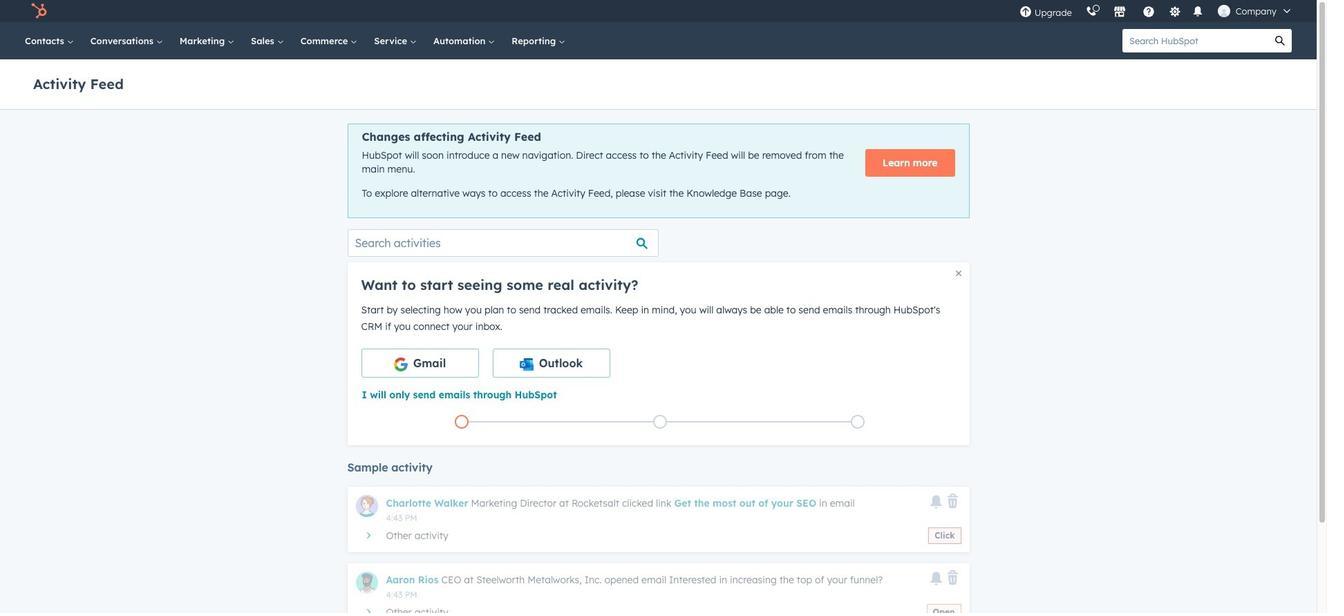 Task type: locate. For each thing, give the bounding box(es) containing it.
Search HubSpot search field
[[1123, 29, 1269, 53]]

Search activities search field
[[347, 229, 658, 257]]

None checkbox
[[361, 349, 479, 378], [493, 349, 610, 378], [361, 349, 479, 378], [493, 349, 610, 378]]

marketplaces image
[[1114, 6, 1126, 19]]

menu
[[1013, 0, 1300, 22]]

close image
[[956, 271, 961, 276]]

onboarding.steps.finalstep.title image
[[855, 419, 862, 427]]

jacob simon image
[[1218, 5, 1230, 17]]

list
[[363, 413, 957, 432]]



Task type: vqa. For each thing, say whether or not it's contained in the screenshot.
second Press to sort. image from right
no



Task type: describe. For each thing, give the bounding box(es) containing it.
onboarding.steps.sendtrackedemailingmail.title image
[[656, 419, 663, 427]]



